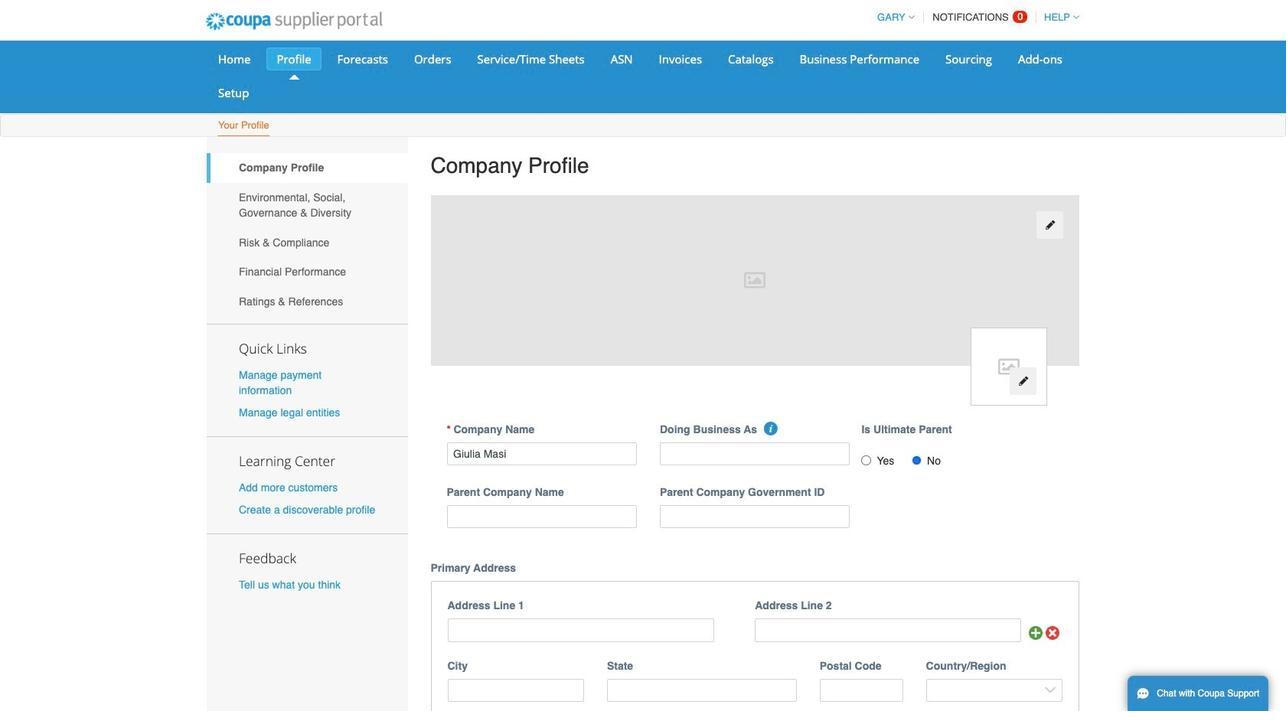 Task type: vqa. For each thing, say whether or not it's contained in the screenshot.
the "a"
no



Task type: locate. For each thing, give the bounding box(es) containing it.
navigation
[[871, 2, 1080, 32]]

1 horizontal spatial change image image
[[1045, 220, 1056, 231]]

None text field
[[447, 442, 637, 466], [447, 505, 637, 529], [660, 505, 850, 529], [448, 619, 715, 642], [755, 619, 1021, 642], [448, 679, 584, 702], [447, 442, 637, 466], [447, 505, 637, 529], [660, 505, 850, 529], [448, 619, 715, 642], [755, 619, 1021, 642], [448, 679, 584, 702]]

delete image
[[1046, 626, 1061, 641]]

add image
[[1029, 626, 1043, 640]]

0 horizontal spatial change image image
[[1018, 376, 1029, 387]]

0 vertical spatial change image image
[[1045, 220, 1056, 231]]

None text field
[[660, 442, 850, 466], [607, 679, 797, 702], [820, 679, 903, 702], [660, 442, 850, 466], [607, 679, 797, 702], [820, 679, 903, 702]]

change image image for logo
[[1018, 376, 1029, 387]]

1 vertical spatial change image image
[[1018, 376, 1029, 387]]

change image image
[[1045, 220, 1056, 231], [1018, 376, 1029, 387]]

None radio
[[862, 455, 872, 465]]

None radio
[[912, 455, 922, 465]]



Task type: describe. For each thing, give the bounding box(es) containing it.
coupa supplier portal image
[[195, 2, 393, 41]]

logo image
[[971, 327, 1048, 406]]

background image
[[431, 195, 1080, 366]]

change image image for the background image
[[1045, 220, 1056, 231]]

additional information image
[[765, 422, 778, 435]]



